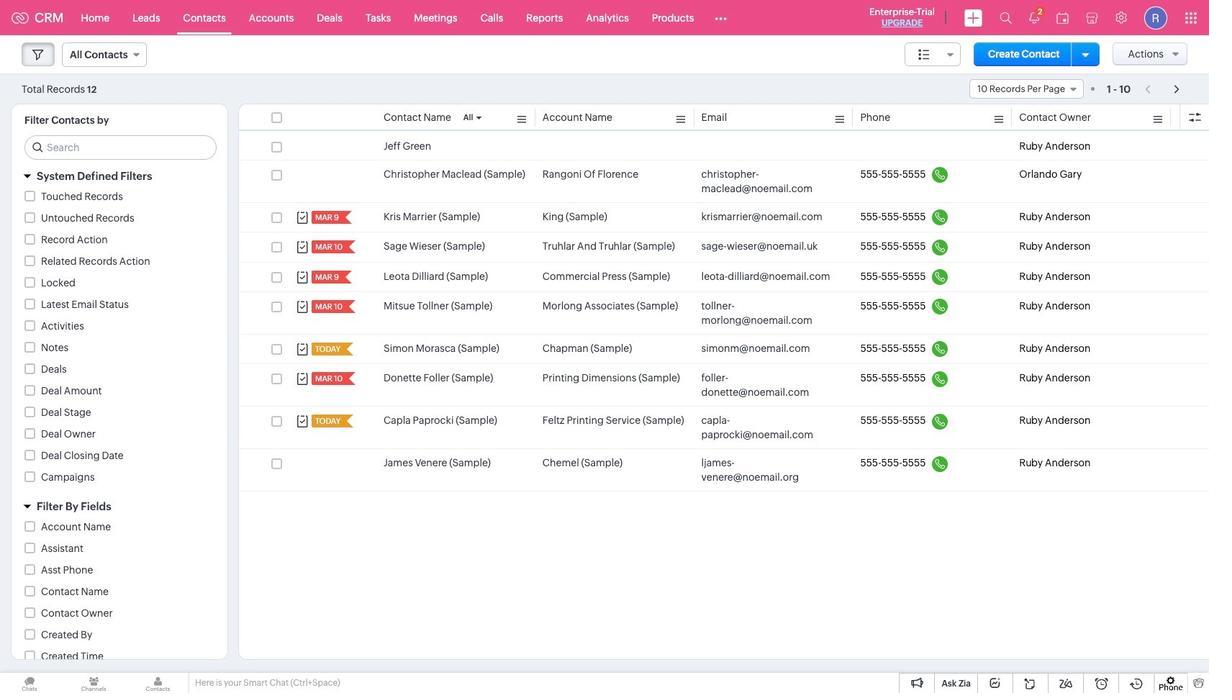 Task type: locate. For each thing, give the bounding box(es) containing it.
none field size
[[905, 42, 961, 66]]

Other Modules field
[[705, 6, 736, 29]]

Search text field
[[25, 136, 216, 159]]

None field
[[62, 42, 147, 67], [905, 42, 961, 66], [969, 79, 1084, 99], [62, 42, 147, 67], [969, 79, 1084, 99]]

profile element
[[1136, 0, 1176, 35]]

channels image
[[64, 673, 123, 693]]

chats image
[[0, 673, 59, 693]]

row group
[[239, 132, 1209, 492]]

create menu element
[[956, 0, 991, 35]]

signals element
[[1020, 0, 1048, 35]]

contacts image
[[128, 673, 188, 693]]

search image
[[1000, 12, 1012, 24]]



Task type: describe. For each thing, give the bounding box(es) containing it.
size image
[[918, 48, 930, 61]]

search element
[[991, 0, 1020, 35]]

profile image
[[1144, 6, 1167, 29]]

calendar image
[[1056, 12, 1069, 23]]

logo image
[[12, 12, 29, 23]]

create menu image
[[964, 9, 982, 26]]



